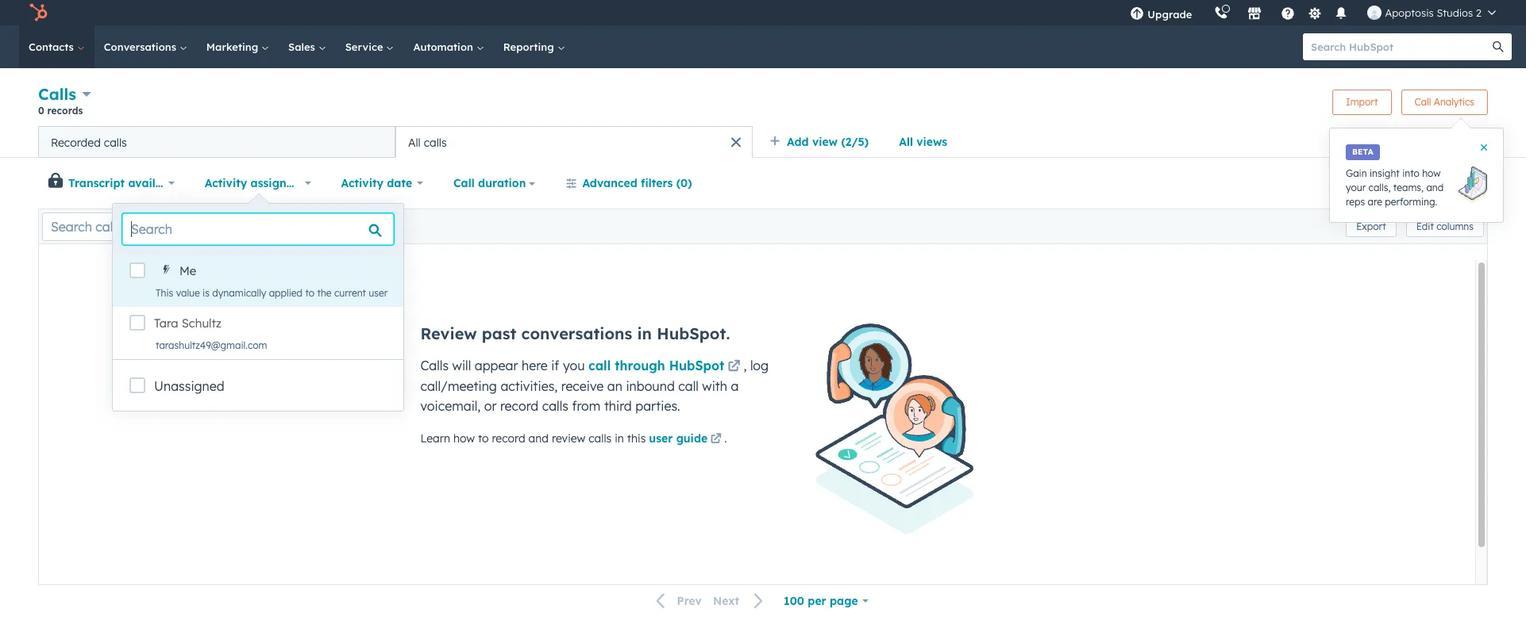 Task type: describe. For each thing, give the bounding box(es) containing it.
unassigned
[[154, 379, 225, 395]]

menu containing apoptosis studios 2
[[1119, 0, 1507, 25]]

available
[[128, 176, 179, 191]]

is
[[203, 287, 210, 299]]

apoptosis
[[1385, 6, 1434, 19]]

calls,
[[1369, 182, 1391, 194]]

learn
[[420, 432, 450, 446]]

calls banner
[[38, 83, 1488, 126]]

(2/5)
[[841, 135, 869, 149]]

call duration button
[[443, 168, 546, 199]]

service
[[345, 40, 386, 53]]

upgrade image
[[1130, 7, 1145, 21]]

next button
[[707, 592, 773, 613]]

reporting link
[[494, 25, 575, 68]]

call for call analytics
[[1415, 96, 1431, 108]]

activity assigned to button
[[194, 168, 321, 199]]

guide
[[676, 432, 708, 446]]

conversations
[[104, 40, 179, 53]]

all views
[[899, 135, 947, 149]]

list box containing me
[[113, 255, 404, 360]]

through
[[615, 358, 665, 374]]

tara schultz image
[[1368, 6, 1382, 20]]

advanced
[[582, 176, 637, 191]]

import
[[1346, 96, 1378, 108]]

contacts
[[29, 40, 77, 53]]

transcript
[[68, 176, 125, 191]]

view for add
[[812, 135, 838, 149]]

0
[[38, 105, 44, 117]]

contacts link
[[19, 25, 94, 68]]

calling icon button
[[1208, 2, 1235, 23]]

save
[[1430, 177, 1452, 189]]

service link
[[336, 25, 404, 68]]

0 vertical spatial call
[[588, 358, 611, 374]]

advanced filters (0)
[[582, 176, 692, 191]]

link opens in a new window image inside call through hubspot link
[[728, 361, 740, 374]]

calls for calls will appear here if you
[[420, 358, 449, 374]]

value
[[176, 287, 200, 299]]

studios
[[1437, 6, 1473, 19]]

performing.
[[1385, 196, 1437, 208]]

prev button
[[647, 592, 707, 613]]

0 vertical spatial in
[[637, 324, 652, 344]]

marketplaces button
[[1238, 0, 1272, 25]]

100 per page
[[784, 595, 858, 609]]

all for all calls
[[408, 135, 421, 150]]

0 vertical spatial user
[[369, 287, 388, 299]]

Search HubSpot search field
[[1303, 33, 1498, 60]]

calling icon image
[[1214, 6, 1229, 21]]

advanced filters (0) button
[[555, 168, 702, 199]]

.
[[724, 432, 727, 446]]

activity date button
[[331, 168, 433, 199]]

recorded
[[51, 135, 101, 150]]

this
[[156, 287, 173, 299]]

voicemail,
[[420, 399, 481, 414]]

to for learn how to record and review calls in this
[[478, 432, 489, 446]]

automation
[[413, 40, 476, 53]]

applied
[[269, 287, 303, 299]]

activity for activity date
[[341, 176, 384, 191]]

marketing link
[[197, 25, 279, 68]]

notifications button
[[1328, 0, 1355, 25]]

learn how to record and review calls in this
[[420, 432, 649, 446]]

0 records
[[38, 105, 83, 117]]

call inside , log call/meeting activities, receive an inbound call with a voicemail, or record calls from third parties.
[[678, 379, 699, 395]]

dynamically
[[212, 287, 266, 299]]

if
[[551, 358, 559, 374]]

sales
[[288, 40, 318, 53]]

,
[[744, 358, 747, 374]]

this value is dynamically applied to the current user
[[156, 287, 388, 299]]

calls button
[[38, 83, 91, 106]]

sales link
[[279, 25, 336, 68]]

or
[[484, 399, 497, 414]]

save view
[[1430, 177, 1475, 189]]

log
[[750, 358, 769, 374]]

date
[[387, 176, 412, 191]]

0 horizontal spatial link opens in a new window image
[[710, 431, 722, 450]]

marketing
[[206, 40, 261, 53]]

third
[[604, 399, 632, 414]]

export button
[[1346, 216, 1396, 237]]

1 vertical spatial how
[[453, 432, 475, 446]]

100
[[784, 595, 804, 609]]

assigned
[[251, 176, 300, 191]]

call analytics
[[1415, 96, 1475, 108]]

per
[[808, 595, 826, 609]]

Search search field
[[122, 214, 394, 245]]

edit
[[1416, 220, 1434, 232]]

edit columns button
[[1406, 216, 1484, 237]]

settings link
[[1305, 4, 1325, 21]]

parties.
[[635, 399, 680, 414]]

teams,
[[1393, 182, 1424, 194]]

record inside , log call/meeting activities, receive an inbound call with a voicemail, or record calls from third parties.
[[500, 399, 539, 414]]

appear
[[475, 358, 518, 374]]

next
[[713, 595, 739, 609]]

call analytics link
[[1401, 89, 1488, 115]]

marketplaces image
[[1248, 7, 1262, 21]]

tarashultz49@gmail.com
[[156, 340, 267, 352]]

1 vertical spatial and
[[529, 432, 549, 446]]

close image
[[1481, 145, 1487, 151]]

are
[[1368, 196, 1382, 208]]

records
[[47, 105, 83, 117]]

apoptosis studios 2 button
[[1358, 0, 1506, 25]]



Task type: vqa. For each thing, say whether or not it's contained in the screenshot.
Link opens in a new window image related to call through HubSpot
yes



Task type: locate. For each thing, give the bounding box(es) containing it.
0 horizontal spatial activity
[[205, 176, 247, 191]]

Search call name or notes search field
[[42, 212, 235, 241]]

calls left from
[[542, 399, 569, 414]]

calls up activity date popup button
[[424, 135, 447, 150]]

0 horizontal spatial all
[[408, 135, 421, 150]]

1 vertical spatial link opens in a new window image
[[710, 434, 722, 446]]

will
[[452, 358, 471, 374]]

1 activity from the left
[[205, 176, 247, 191]]

add view (2/5)
[[787, 135, 869, 149]]

1 horizontal spatial link opens in a new window image
[[728, 361, 740, 374]]

beta
[[1352, 147, 1373, 157]]

record
[[500, 399, 539, 414], [492, 432, 525, 446]]

100 per page button
[[773, 586, 879, 618]]

1 horizontal spatial how
[[1422, 168, 1441, 179]]

calls up 0 records
[[38, 84, 76, 104]]

how right learn
[[453, 432, 475, 446]]

schultz
[[182, 316, 222, 331]]

calls right recorded at the top left of page
[[104, 135, 127, 150]]

activity for activity assigned to
[[205, 176, 247, 191]]

edit columns
[[1416, 220, 1474, 232]]

duration
[[478, 176, 526, 191]]

1 horizontal spatial all
[[899, 135, 913, 149]]

in left this at left bottom
[[615, 432, 624, 446]]

transcript available button
[[64, 168, 185, 199]]

to left the
[[305, 287, 315, 299]]

activity inside dropdown button
[[205, 176, 247, 191]]

link opens in a new window image left ,
[[728, 358, 740, 377]]

call left duration
[[453, 176, 475, 191]]

0 vertical spatial calls
[[38, 84, 76, 104]]

transcript available
[[68, 176, 179, 191]]

all for all views
[[899, 135, 913, 149]]

0 horizontal spatial user
[[369, 287, 388, 299]]

help button
[[1275, 0, 1302, 25]]

0 vertical spatial link opens in a new window image
[[728, 361, 740, 374]]

calls left will
[[420, 358, 449, 374]]

calls inside popup button
[[38, 84, 76, 104]]

view for save
[[1454, 177, 1475, 189]]

views
[[917, 135, 947, 149]]

call
[[588, 358, 611, 374], [678, 379, 699, 395]]

1 horizontal spatial call
[[1415, 96, 1431, 108]]

1 horizontal spatial in
[[637, 324, 652, 344]]

current
[[334, 287, 366, 299]]

1 vertical spatial link opens in a new window image
[[710, 431, 722, 450]]

activity down recorded calls button
[[205, 176, 247, 191]]

calls
[[104, 135, 127, 150], [424, 135, 447, 150], [542, 399, 569, 414], [589, 432, 612, 446]]

user right current
[[369, 287, 388, 299]]

view right save
[[1454, 177, 1475, 189]]

all calls
[[408, 135, 447, 150]]

notifications image
[[1334, 7, 1349, 21]]

call/meeting
[[420, 379, 497, 395]]

0 vertical spatial view
[[812, 135, 838, 149]]

calls inside , log call/meeting activities, receive an inbound call with a voicemail, or record calls from third parties.
[[542, 399, 569, 414]]

0 vertical spatial call
[[1415, 96, 1431, 108]]

2 all from the left
[[408, 135, 421, 150]]

view inside "popup button"
[[812, 135, 838, 149]]

(0)
[[676, 176, 692, 191]]

all views link
[[889, 126, 958, 158]]

2
[[1476, 6, 1482, 19]]

1 vertical spatial calls
[[420, 358, 449, 374]]

user
[[369, 287, 388, 299], [649, 432, 673, 446]]

view inside button
[[1454, 177, 1475, 189]]

me
[[179, 264, 196, 279]]

2 activity from the left
[[341, 176, 384, 191]]

to inside dropdown button
[[303, 176, 315, 191]]

view
[[812, 135, 838, 149], [1454, 177, 1475, 189]]

how
[[1422, 168, 1441, 179], [453, 432, 475, 446]]

prev
[[677, 595, 702, 609]]

to for activity assigned to
[[303, 176, 315, 191]]

menu
[[1119, 0, 1507, 25]]

menu item
[[1203, 0, 1207, 25]]

tara schultz
[[154, 316, 222, 331]]

0 vertical spatial to
[[303, 176, 315, 191]]

0 horizontal spatial link opens in a new window image
[[710, 434, 722, 446]]

link opens in a new window image
[[728, 361, 740, 374], [710, 431, 722, 450]]

0 horizontal spatial how
[[453, 432, 475, 446]]

0 vertical spatial and
[[1426, 182, 1444, 194]]

insight
[[1370, 168, 1400, 179]]

into
[[1402, 168, 1420, 179]]

review
[[420, 324, 477, 344]]

conversations
[[521, 324, 632, 344]]

all up date
[[408, 135, 421, 150]]

how right into
[[1422, 168, 1441, 179]]

link opens in a new window image left .
[[710, 431, 722, 450]]

call through hubspot link
[[588, 358, 744, 377]]

conversations link
[[94, 25, 197, 68]]

tara
[[154, 316, 178, 331]]

with
[[702, 379, 727, 395]]

1 horizontal spatial calls
[[420, 358, 449, 374]]

here
[[522, 358, 548, 374]]

all inside all calls button
[[408, 135, 421, 150]]

settings image
[[1308, 7, 1322, 21]]

user inside user guide link
[[649, 432, 673, 446]]

hubspot image
[[29, 3, 48, 22]]

calls right review
[[589, 432, 612, 446]]

call through hubspot
[[588, 358, 725, 374]]

receive
[[561, 379, 604, 395]]

in up through
[[637, 324, 652, 344]]

1 horizontal spatial link opens in a new window image
[[728, 358, 740, 377]]

0 horizontal spatial calls
[[38, 84, 76, 104]]

1 vertical spatial view
[[1454, 177, 1475, 189]]

and inside gain insight into how your calls, teams, and reps are performing.
[[1426, 182, 1444, 194]]

1 horizontal spatial user
[[649, 432, 673, 446]]

list box
[[113, 255, 404, 360]]

this
[[627, 432, 646, 446]]

0 horizontal spatial and
[[529, 432, 549, 446]]

1 vertical spatial call
[[678, 379, 699, 395]]

add view (2/5) button
[[759, 126, 889, 158]]

how inside gain insight into how your calls, teams, and reps are performing.
[[1422, 168, 1441, 179]]

search image
[[1493, 41, 1504, 52]]

review
[[552, 432, 585, 446]]

filters
[[641, 176, 673, 191]]

hubspot.
[[657, 324, 730, 344]]

1 horizontal spatial view
[[1454, 177, 1475, 189]]

hubspot
[[669, 358, 725, 374]]

activity
[[205, 176, 247, 191], [341, 176, 384, 191]]

add
[[787, 135, 809, 149]]

record down or
[[492, 432, 525, 446]]

activity date
[[341, 176, 412, 191]]

call inside button
[[453, 176, 475, 191]]

1 all from the left
[[899, 135, 913, 149]]

0 vertical spatial record
[[500, 399, 539, 414]]

call up an
[[588, 358, 611, 374]]

to right assigned
[[303, 176, 315, 191]]

1 horizontal spatial and
[[1426, 182, 1444, 194]]

link opens in a new window image inside user guide link
[[710, 434, 722, 446]]

0 horizontal spatial view
[[812, 135, 838, 149]]

call for call duration
[[453, 176, 475, 191]]

gain
[[1346, 168, 1367, 179]]

0 horizontal spatial in
[[615, 432, 624, 446]]

automation link
[[404, 25, 494, 68]]

gain insight into how your calls, teams, and reps are performing.
[[1346, 168, 1444, 208]]

0 vertical spatial link opens in a new window image
[[728, 358, 740, 377]]

link opens in a new window image left .
[[710, 434, 722, 446]]

upgrade
[[1148, 8, 1192, 21]]

pagination navigation
[[647, 591, 773, 613]]

all left views
[[899, 135, 913, 149]]

1 horizontal spatial call
[[678, 379, 699, 395]]

link opens in a new window image left ,
[[728, 361, 740, 374]]

a
[[731, 379, 739, 395]]

and right teams,
[[1426, 182, 1444, 194]]

help image
[[1281, 7, 1295, 21]]

page
[[830, 595, 858, 609]]

calls will appear here if you
[[420, 358, 588, 374]]

recorded calls button
[[38, 126, 395, 158]]

hubspot link
[[19, 3, 60, 22]]

inbound
[[626, 379, 675, 395]]

1 vertical spatial user
[[649, 432, 673, 446]]

1 vertical spatial record
[[492, 432, 525, 446]]

call down hubspot
[[678, 379, 699, 395]]

call left analytics
[[1415, 96, 1431, 108]]

0 vertical spatial how
[[1422, 168, 1441, 179]]

activity inside popup button
[[341, 176, 384, 191]]

call duration
[[453, 176, 526, 191]]

view right add
[[812, 135, 838, 149]]

apoptosis studios 2
[[1385, 6, 1482, 19]]

1 horizontal spatial activity
[[341, 176, 384, 191]]

1 vertical spatial in
[[615, 432, 624, 446]]

activity left date
[[341, 176, 384, 191]]

user right this at left bottom
[[649, 432, 673, 446]]

your
[[1346, 182, 1366, 194]]

calls
[[38, 84, 76, 104], [420, 358, 449, 374]]

search button
[[1485, 33, 1512, 60]]

all
[[899, 135, 913, 149], [408, 135, 421, 150]]

call inside banner
[[1415, 96, 1431, 108]]

2 vertical spatial to
[[478, 432, 489, 446]]

0 horizontal spatial call
[[588, 358, 611, 374]]

reps
[[1346, 196, 1365, 208]]

activities,
[[501, 379, 558, 395]]

to down or
[[478, 432, 489, 446]]

1 vertical spatial call
[[453, 176, 475, 191]]

0 horizontal spatial call
[[453, 176, 475, 191]]

calls for calls
[[38, 84, 76, 104]]

record down activities,
[[500, 399, 539, 414]]

1 vertical spatial to
[[305, 287, 315, 299]]

columns
[[1437, 220, 1474, 232]]

past
[[482, 324, 517, 344]]

user guide
[[649, 432, 708, 446]]

and left review
[[529, 432, 549, 446]]

link opens in a new window image
[[728, 358, 740, 377], [710, 434, 722, 446]]



